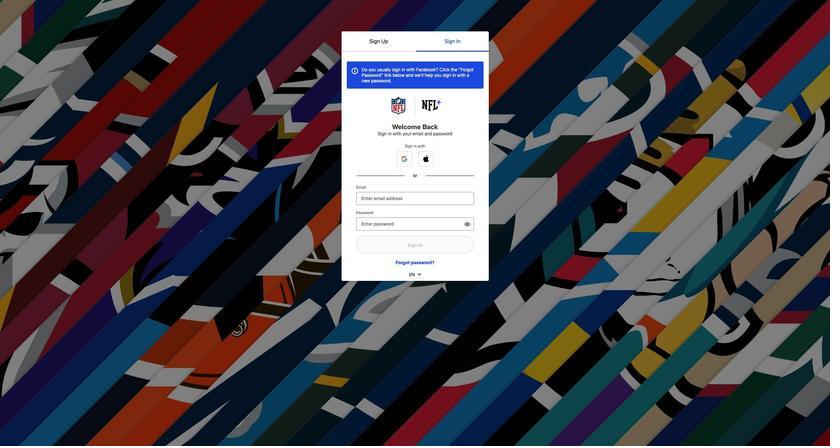 Task type: describe. For each thing, give the bounding box(es) containing it.
Enter email address email field
[[356, 192, 474, 205]]

2 tab from the left
[[416, 32, 489, 52]]

Enter password password field
[[356, 218, 474, 231]]

1 tab from the left
[[341, 32, 416, 52]]



Task type: locate. For each thing, give the bounding box(es) containing it.
info element
[[351, 67, 359, 75]]

tab list
[[341, 31, 489, 52]]

heading
[[392, 123, 438, 131]]

visibility on element
[[464, 220, 471, 228]]

tab
[[341, 32, 416, 52], [416, 32, 489, 52]]



Task type: vqa. For each thing, say whether or not it's contained in the screenshot.
'Info' "element"
yes



